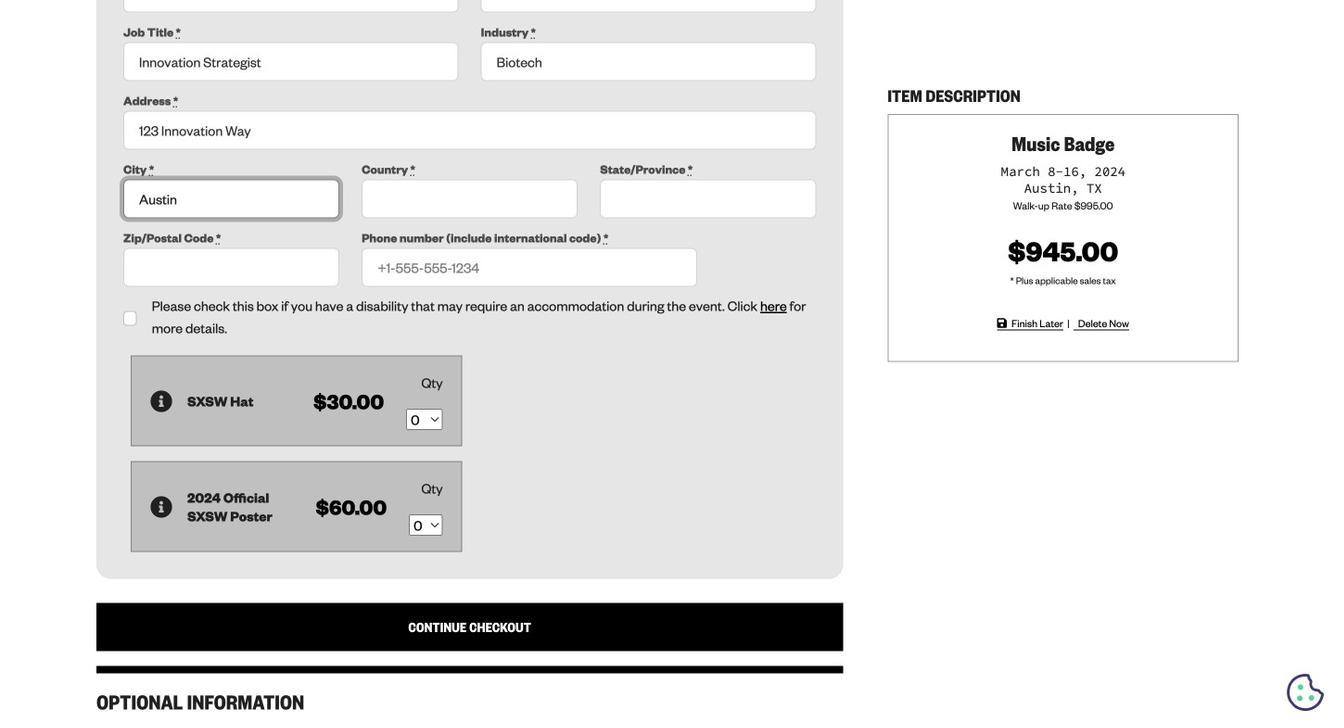 Task type: vqa. For each thing, say whether or not it's contained in the screenshot.
the badgeholder@example.com email field
no



Task type: locate. For each thing, give the bounding box(es) containing it.
prepay for a sxsw hat (to be picked up at the sxsw general store in march). fill in the box below with the quantity you'd like to pre-pay for. image
[[150, 390, 172, 412]]

dialog
[[0, 0, 1335, 722]]

None checkbox
[[123, 311, 137, 326]]

+1-555-555-1234 telephone field
[[362, 248, 697, 287]]

None text field
[[123, 0, 459, 13], [123, 248, 339, 287], [123, 0, 459, 13], [123, 248, 339, 287]]

None text field
[[123, 42, 459, 81], [123, 111, 816, 150], [123, 180, 339, 219], [123, 42, 459, 81], [123, 111, 816, 150], [123, 180, 339, 219]]

None submit
[[96, 603, 843, 651]]



Task type: describe. For each thing, give the bounding box(es) containing it.
cookie preferences image
[[1287, 674, 1324, 711]]

prepay for a official sxsw poster (to be picked up at the sxsw general store in march). fill in the box below with the quantity you'd like to pre-pay for. merchandise credits may be used only at the in-person sxsw conference & festivals in austin, texas and not at sxsw's online store. all sales are final. image
[[150, 496, 172, 518]]

save image
[[997, 318, 1007, 329]]



